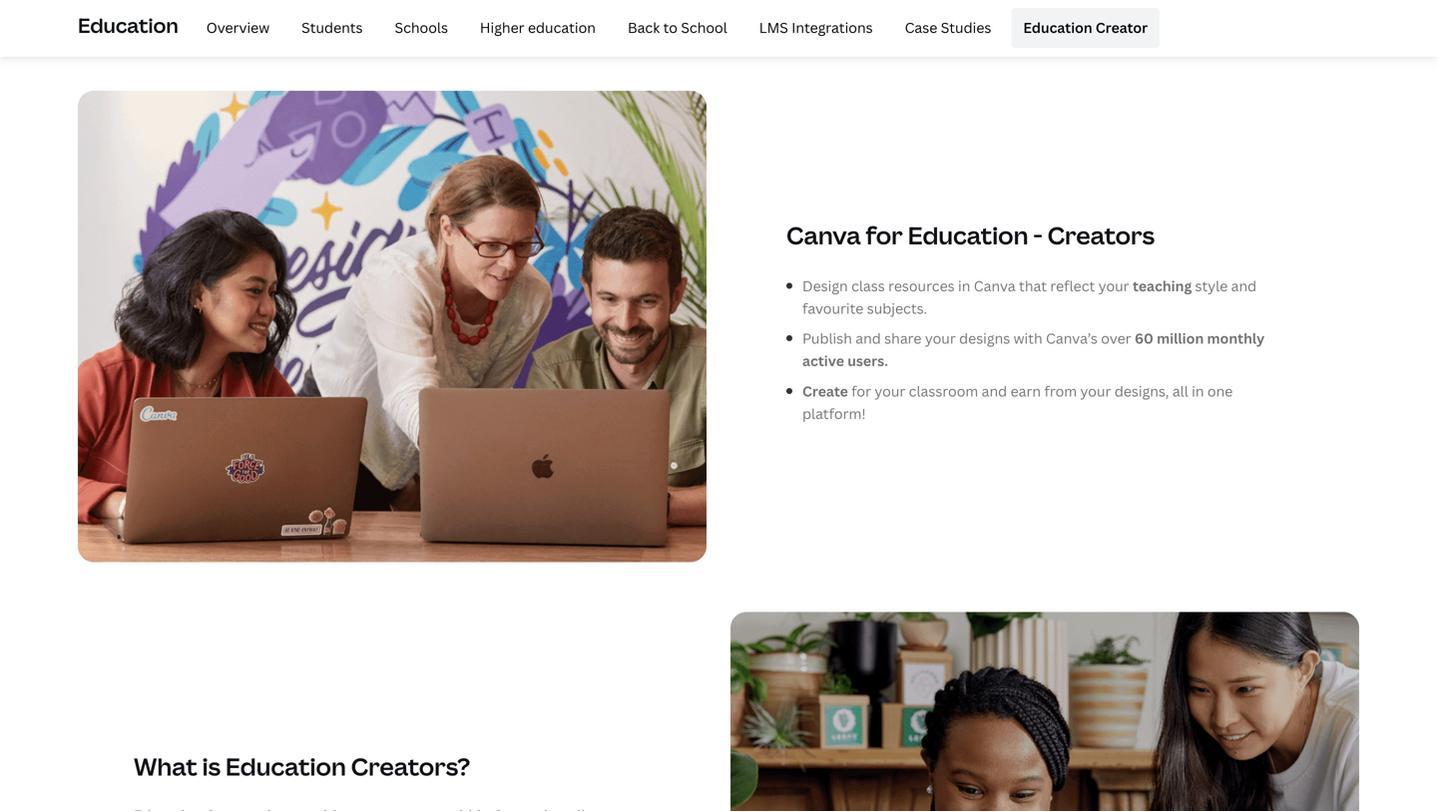 Task type: locate. For each thing, give the bounding box(es) containing it.
schools
[[395, 18, 448, 37]]

designs,
[[1115, 382, 1169, 401]]

2 vertical spatial and
[[982, 382, 1007, 401]]

and left earn
[[982, 382, 1007, 401]]

designs
[[959, 329, 1010, 348]]

1 vertical spatial canva
[[974, 276, 1016, 295]]

canva
[[787, 219, 861, 251], [974, 276, 1016, 295]]

education
[[78, 12, 178, 39], [1024, 18, 1093, 37], [908, 219, 1029, 251], [226, 751, 346, 783]]

1 horizontal spatial canva
[[974, 276, 1016, 295]]

students
[[302, 18, 363, 37]]

creator
[[1096, 18, 1148, 37]]

from
[[1045, 382, 1077, 401]]

canva's
[[1046, 329, 1098, 348]]

education creator
[[1024, 18, 1148, 37]]

0 vertical spatial and
[[1232, 276, 1257, 295]]

higher education link
[[468, 8, 608, 48]]

and right style
[[1232, 276, 1257, 295]]

for
[[866, 219, 903, 251], [852, 382, 872, 401]]

in right the all
[[1192, 382, 1204, 401]]

and inside for your classroom and earn from your designs, all in one platform!
[[982, 382, 1007, 401]]

1 horizontal spatial in
[[1192, 382, 1204, 401]]

1 vertical spatial for
[[852, 382, 872, 401]]

1 vertical spatial and
[[856, 329, 881, 348]]

earn
[[1011, 382, 1041, 401]]

and up users.
[[856, 329, 881, 348]]

your right from
[[1081, 382, 1111, 401]]

for your classroom and earn from your designs, all in one platform!
[[803, 382, 1233, 423]]

and for publish
[[856, 329, 881, 348]]

0 horizontal spatial and
[[856, 329, 881, 348]]

over
[[1101, 329, 1132, 348]]

design class resources in canva that reflect your teaching
[[803, 276, 1195, 295]]

your right share
[[925, 329, 956, 348]]

overview
[[206, 18, 270, 37]]

is
[[202, 751, 221, 783]]

and inside style and favourite subjects.
[[1232, 276, 1257, 295]]

publish
[[803, 329, 852, 348]]

canva up design in the top of the page
[[787, 219, 861, 251]]

your
[[1099, 276, 1130, 295], [925, 329, 956, 348], [875, 382, 906, 401], [1081, 382, 1111, 401]]

users.
[[848, 352, 888, 370]]

million
[[1157, 329, 1204, 348]]

for down users.
[[852, 382, 872, 401]]

2 horizontal spatial and
[[1232, 276, 1257, 295]]

in right resources
[[958, 276, 971, 295]]

0 horizontal spatial canva
[[787, 219, 861, 251]]

in
[[958, 276, 971, 295], [1192, 382, 1204, 401]]

for up class
[[866, 219, 903, 251]]

back to school
[[628, 18, 728, 37]]

1 vertical spatial in
[[1192, 382, 1204, 401]]

menu bar
[[186, 8, 1160, 48]]

0 vertical spatial in
[[958, 276, 971, 295]]

60
[[1135, 329, 1154, 348]]

school
[[681, 18, 728, 37]]

create
[[803, 382, 852, 401]]

in inside for your classroom and earn from your designs, all in one platform!
[[1192, 382, 1204, 401]]

publish and share your designs with canva's over
[[803, 329, 1135, 348]]

active
[[803, 352, 845, 370]]

platform!
[[803, 404, 866, 423]]

case
[[905, 18, 938, 37]]

that
[[1019, 276, 1047, 295]]

1 horizontal spatial and
[[982, 382, 1007, 401]]

resources
[[889, 276, 955, 295]]

and
[[1232, 276, 1257, 295], [856, 329, 881, 348], [982, 382, 1007, 401]]

schools link
[[383, 8, 460, 48]]

canva left that
[[974, 276, 1016, 295]]

and for style
[[1232, 276, 1257, 295]]

what
[[134, 751, 197, 783]]

education collab image
[[78, 91, 707, 562]]



Task type: vqa. For each thing, say whether or not it's contained in the screenshot.
Back at the left
yes



Task type: describe. For each thing, give the bounding box(es) containing it.
subjects.
[[867, 299, 927, 318]]

back
[[628, 18, 660, 37]]

back to school link
[[616, 8, 739, 48]]

for inside for your classroom and earn from your designs, all in one platform!
[[852, 382, 872, 401]]

studies
[[941, 18, 992, 37]]

teaching
[[1133, 276, 1192, 295]]

case studies
[[905, 18, 992, 37]]

60 million monthly active users.
[[803, 329, 1265, 370]]

overview link
[[194, 8, 282, 48]]

0 vertical spatial canva
[[787, 219, 861, 251]]

reflect
[[1051, 276, 1095, 295]]

integrations
[[792, 18, 873, 37]]

education creator link
[[1012, 8, 1160, 48]]

with
[[1014, 329, 1043, 348]]

menu bar containing overview
[[186, 8, 1160, 48]]

share
[[885, 329, 922, 348]]

style and favourite subjects.
[[803, 276, 1257, 318]]

one
[[1208, 382, 1233, 401]]

canva for education - creators
[[787, 219, 1155, 251]]

design
[[803, 276, 848, 295]]

favourite
[[803, 299, 864, 318]]

0 vertical spatial for
[[866, 219, 903, 251]]

lms integrations
[[759, 18, 873, 37]]

students link
[[290, 8, 375, 48]]

what is education creators?
[[134, 751, 470, 783]]

style
[[1195, 276, 1228, 295]]

case studies link
[[893, 8, 1004, 48]]

creators
[[1048, 219, 1155, 251]]

your right the reflect
[[1099, 276, 1130, 295]]

0 horizontal spatial in
[[958, 276, 971, 295]]

monthly
[[1207, 329, 1265, 348]]

your down users.
[[875, 382, 906, 401]]

higher education
[[480, 18, 596, 37]]

all
[[1173, 382, 1189, 401]]

classroom
[[909, 382, 979, 401]]

education
[[528, 18, 596, 37]]

to
[[663, 18, 678, 37]]

lms integrations link
[[747, 8, 885, 48]]

class
[[852, 276, 885, 295]]

creators?
[[351, 751, 470, 783]]

-
[[1034, 219, 1043, 251]]

lms
[[759, 18, 788, 37]]

higher
[[480, 18, 525, 37]]



